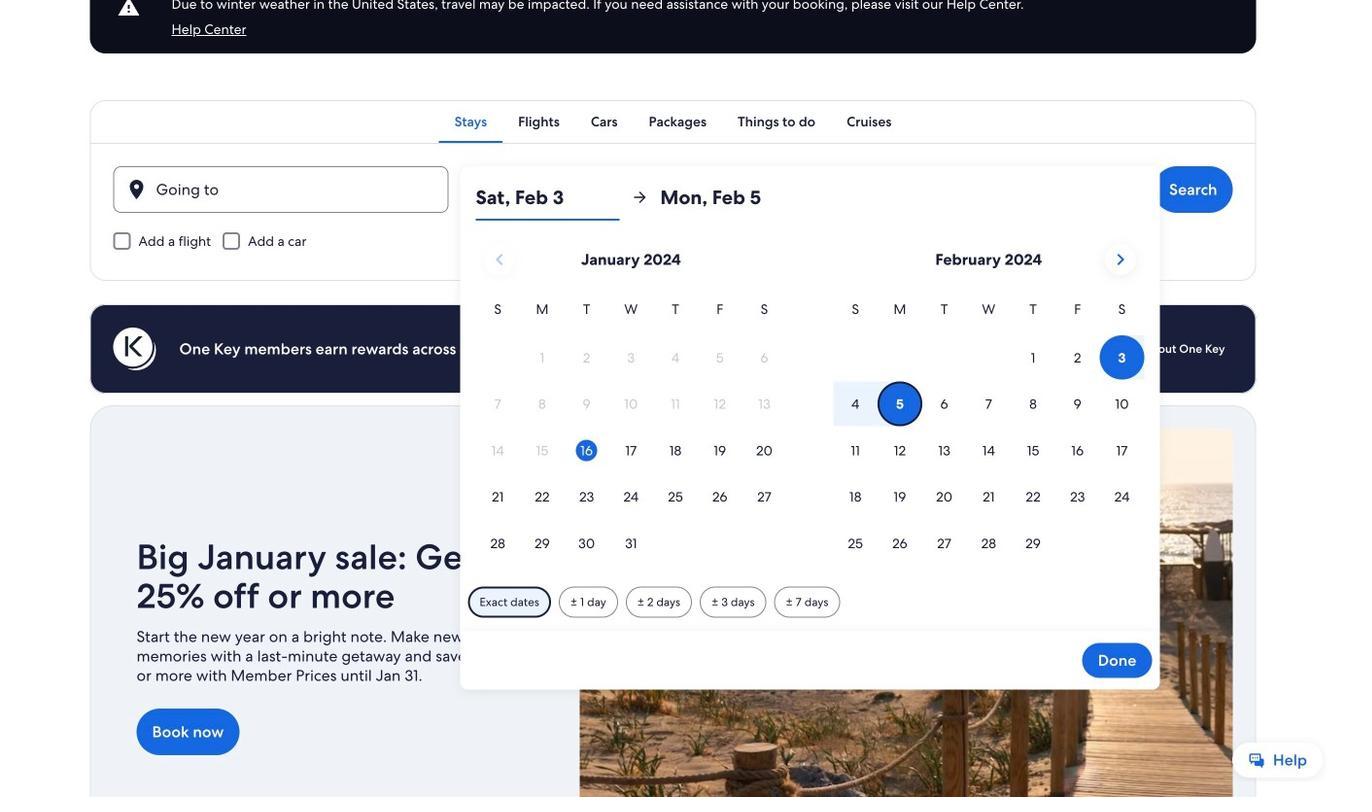 Task type: vqa. For each thing, say whether or not it's contained in the screenshot.
Los Angeles Flights image
no



Task type: locate. For each thing, give the bounding box(es) containing it.
next month image
[[1109, 248, 1133, 271]]

application
[[476, 236, 1145, 568]]

previous month image
[[488, 248, 511, 271]]

tab list
[[90, 100, 1257, 143]]

february 2024 element
[[834, 299, 1145, 568]]

today element
[[576, 440, 598, 461]]

january 2024 element
[[476, 299, 787, 568]]



Task type: describe. For each thing, give the bounding box(es) containing it.
directional image
[[631, 189, 649, 206]]



